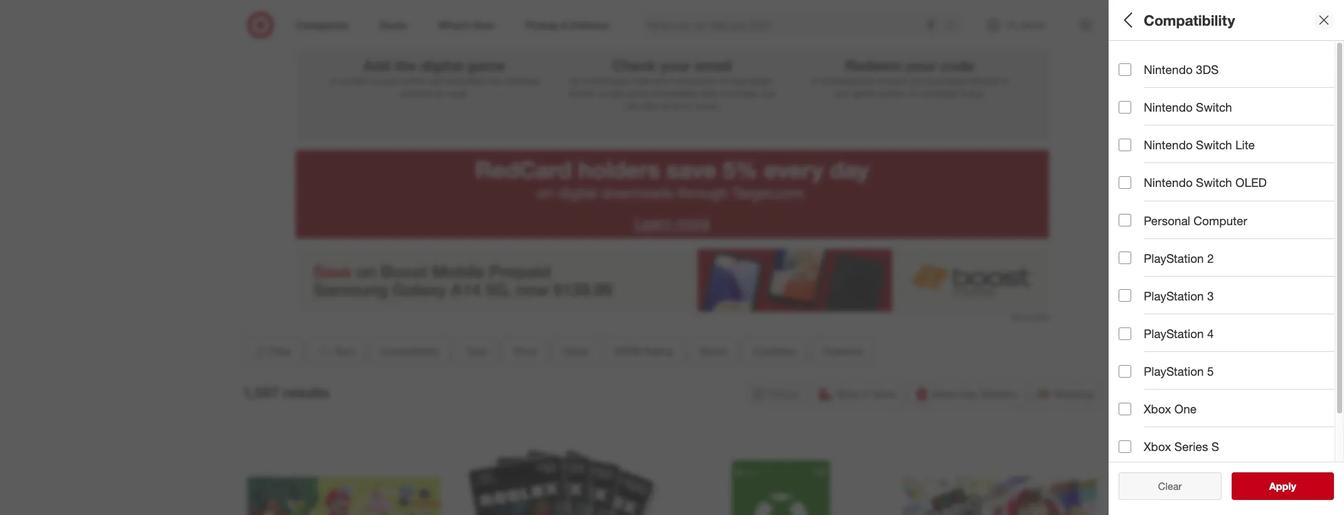 Task type: vqa. For each thing, say whether or not it's contained in the screenshot.
the leftmost Type
yes



Task type: describe. For each thing, give the bounding box(es) containing it.
4+
[[683, 100, 693, 111]]

game inside add the digital game or content to your online cart and follow the checkout process as usual.
[[467, 57, 506, 74]]

switch for oled
[[1196, 175, 1232, 190]]

content inside redeem your code to download the content you purchased directly to your game system or computer. enjoy!
[[877, 75, 907, 86]]

0 horizontal spatial condition
[[753, 345, 796, 358]]

day
[[830, 156, 869, 184]]

redeem your code to download the content you purchased directly to your game system or computer. enjoy!
[[811, 57, 1009, 98]]

nintendo for nintendo switch lite
[[1144, 138, 1193, 152]]

sponsored
[[1012, 313, 1049, 322]]

1 vertical spatial genre
[[699, 345, 727, 358]]

downloads
[[601, 184, 673, 202]]

1 vertical spatial genre button
[[688, 338, 737, 365]]

1 horizontal spatial digital
[[558, 184, 597, 202]]

target.com.
[[732, 184, 807, 202]]

steps.
[[751, 75, 774, 86]]

on inside 'check your email for a download code and instructions on next steps. emails usually arrive immediately after purchase, but can take up to 4+ hours.'
[[719, 75, 729, 86]]

0 vertical spatial compatibility button
[[1119, 41, 1335, 85]]

0 vertical spatial esrb rating button
[[1119, 217, 1335, 261]]

all filters dialog
[[1109, 0, 1344, 515]]

enjoy!
[[961, 88, 985, 98]]

xbox one
[[1144, 402, 1197, 416]]

can
[[624, 100, 639, 111]]

rating for esrb rating button to the top
[[1155, 230, 1192, 244]]

to right steps.
[[811, 75, 818, 86]]

nintendo switch
[[1144, 100, 1232, 114]]

sort button
[[306, 338, 364, 365]]

Nintendo Switch Lite checkbox
[[1119, 139, 1131, 151]]

playstation 2
[[1144, 251, 1214, 265]]

Nintendo Switch checkbox
[[1119, 101, 1131, 113]]

playstation for playstation 5
[[1144, 364, 1204, 379]]

immediately
[[651, 88, 699, 98]]

deals inside all filters dialog
[[1119, 186, 1151, 200]]

see results button
[[1232, 473, 1334, 500]]

1,557 results
[[243, 384, 329, 402]]

3ds
[[1196, 62, 1219, 77]]

0 horizontal spatial deals
[[563, 345, 588, 358]]

guest rating
[[1119, 405, 1193, 420]]

for
[[570, 75, 581, 86]]

clear all
[[1152, 480, 1188, 493]]

download inside redeem your code to download the content you purchased directly to your game system or computer. enjoy!
[[821, 75, 859, 86]]

series
[[1175, 440, 1208, 454]]

see results
[[1256, 480, 1310, 493]]

clear all button
[[1119, 473, 1222, 500]]

follow
[[463, 75, 486, 86]]

playstation 3
[[1144, 289, 1214, 303]]

1 vertical spatial price
[[513, 345, 536, 358]]

your inside add the digital game or content to your online cart and follow the checkout process as usual.
[[382, 75, 399, 86]]

advertisement region
[[295, 249, 1049, 312]]

through
[[677, 184, 728, 202]]

personal computer
[[1144, 213, 1247, 228]]

Nintendo 3DS checkbox
[[1119, 63, 1131, 76]]

0 horizontal spatial 2
[[667, 11, 677, 34]]

shop in store
[[836, 388, 896, 400]]

nintendo 3ds
[[1144, 62, 1219, 77]]

0 horizontal spatial featured button
[[812, 338, 873, 365]]

directly
[[970, 75, 999, 86]]

code inside 'check your email for a download code and instructions on next steps. emails usually arrive immediately after purchase, but can take up to 4+ hours.'
[[631, 75, 651, 86]]

esrb rating inside all filters dialog
[[1119, 230, 1192, 244]]

purchase,
[[722, 88, 760, 98]]

take
[[641, 100, 658, 111]]

1
[[429, 11, 439, 34]]

fpo/apo button
[[1119, 436, 1335, 480]]

personal
[[1144, 213, 1190, 228]]

clear for clear
[[1158, 480, 1182, 493]]

PlayStation 2 checkbox
[[1119, 252, 1131, 264]]

PlayStation 5 checkbox
[[1119, 365, 1131, 378]]

instructions
[[671, 75, 716, 86]]

sort
[[334, 345, 354, 358]]

process
[[400, 88, 432, 98]]

redeem
[[845, 57, 902, 74]]

after
[[701, 88, 719, 98]]

you
[[909, 75, 923, 86]]

purchased
[[926, 75, 968, 86]]

PlayStation 4 checkbox
[[1119, 327, 1131, 340]]

price inside all filters dialog
[[1119, 142, 1148, 156]]

computer.
[[920, 88, 959, 98]]

playstation for playstation 4
[[1144, 326, 1204, 341]]

but
[[763, 88, 775, 98]]

a
[[583, 75, 588, 86]]

pickup
[[769, 388, 799, 400]]

nintendo for nintendo switch
[[1144, 100, 1193, 114]]

computer
[[1194, 213, 1247, 228]]

4
[[1207, 326, 1214, 341]]

1 horizontal spatial featured button
[[1119, 348, 1335, 392]]

all filters
[[1119, 11, 1179, 29]]

1 vertical spatial on
[[537, 184, 554, 202]]

content inside add the digital game or content to your online cart and follow the checkout process as usual.
[[340, 75, 370, 86]]

fpo/apo
[[1119, 449, 1173, 464]]

day
[[961, 388, 978, 400]]

nintendo for nintendo 3ds
[[1144, 62, 1193, 77]]

shipping
[[1054, 388, 1093, 400]]

learn
[[635, 214, 672, 232]]

1 horizontal spatial condition button
[[1119, 305, 1335, 348]]

and inside add the digital game or content to your online cart and follow the checkout process as usual.
[[446, 75, 461, 86]]

shipping button
[[1030, 380, 1102, 408]]

add the digital game or content to your online cart and follow the checkout process as usual.
[[329, 57, 540, 98]]

2 vertical spatial compatibility
[[380, 345, 439, 358]]

all
[[1179, 480, 1188, 493]]

every
[[764, 156, 824, 184]]

checkout
[[503, 75, 540, 86]]

playstation 5
[[1144, 364, 1214, 379]]

redcard
[[475, 156, 572, 184]]

1 horizontal spatial genre button
[[1119, 261, 1335, 305]]

Xbox One checkbox
[[1119, 403, 1131, 416]]

clear button
[[1119, 473, 1222, 500]]

nintendo switch lite
[[1144, 138, 1255, 152]]

0 vertical spatial price button
[[1119, 129, 1335, 173]]

oled
[[1236, 175, 1267, 190]]

5
[[1207, 364, 1214, 379]]

the inside redeem your code to download the content you purchased directly to your game system or computer. enjoy!
[[862, 75, 874, 86]]

2 inside compatibility dialog
[[1207, 251, 1214, 265]]

1 vertical spatial type button
[[455, 338, 498, 365]]

delivery
[[981, 388, 1017, 400]]

1 vertical spatial esrb rating button
[[604, 338, 683, 365]]

cart
[[428, 75, 443, 86]]

filter
[[270, 345, 292, 358]]

filter button
[[243, 338, 301, 365]]

to right directly
[[1001, 75, 1009, 86]]

0 vertical spatial deals button
[[1119, 173, 1335, 217]]

xbox for xbox one
[[1144, 402, 1171, 416]]

arrive
[[627, 88, 649, 98]]

switch for lite
[[1196, 138, 1232, 152]]

Nintendo Switch OLED checkbox
[[1119, 176, 1131, 189]]

1 horizontal spatial the
[[488, 75, 501, 86]]

0 horizontal spatial condition button
[[742, 338, 807, 365]]

0 horizontal spatial the
[[395, 57, 417, 74]]

or inside add the digital game or content to your online cart and follow the checkout process as usual.
[[329, 75, 337, 86]]

guest rating button
[[1119, 392, 1335, 436]]

same
[[932, 388, 958, 400]]



Task type: locate. For each thing, give the bounding box(es) containing it.
1 horizontal spatial esrb rating button
[[1119, 217, 1335, 261]]

2 vertical spatial switch
[[1196, 175, 1232, 190]]

0 vertical spatial 3
[[905, 11, 915, 34]]

3 nintendo from the top
[[1144, 138, 1193, 152]]

condition down the playstation 3 option
[[1119, 317, 1174, 332]]

type inside all filters dialog
[[1119, 98, 1145, 112]]

playstation for playstation 2
[[1144, 251, 1204, 265]]

as
[[434, 88, 443, 98]]

pickup button
[[746, 380, 808, 408]]

xbox
[[1144, 402, 1171, 416], [1144, 440, 1171, 454]]

code up purchased
[[940, 57, 975, 74]]

xbox gift card (digital) image
[[684, 435, 878, 515], [684, 435, 878, 515]]

playstation left 5
[[1144, 364, 1204, 379]]

0 vertical spatial on
[[719, 75, 729, 86]]

1 download from the left
[[590, 75, 629, 86]]

in
[[862, 388, 870, 400]]

new super mario bros u deluxe - nintendo switch image
[[247, 435, 441, 515], [247, 435, 441, 515]]

3 playstation from the top
[[1144, 326, 1204, 341]]

condition button
[[1119, 305, 1335, 348], [742, 338, 807, 365]]

same day delivery
[[932, 388, 1017, 400]]

1 horizontal spatial results
[[1277, 480, 1310, 493]]

1 horizontal spatial and
[[653, 75, 668, 86]]

0 vertical spatial compatibility
[[1144, 11, 1235, 29]]

1 content from the left
[[340, 75, 370, 86]]

1 horizontal spatial esrb rating
[[1119, 230, 1192, 244]]

one
[[1175, 402, 1197, 416]]

1 horizontal spatial type
[[1119, 98, 1145, 112]]

1 horizontal spatial type button
[[1119, 85, 1335, 129]]

game up follow
[[467, 57, 506, 74]]

1 horizontal spatial compatibility button
[[1119, 41, 1335, 85]]

2 up 'check your email for a download code and instructions on next steps. emails usually arrive immediately after purchase, but can take up to 4+ hours.'
[[667, 11, 677, 34]]

playstation for playstation 3
[[1144, 289, 1204, 303]]

nintendo up personal
[[1144, 175, 1193, 190]]

the up online
[[395, 57, 417, 74]]

1 vertical spatial 2
[[1207, 251, 1214, 265]]

save
[[666, 156, 717, 184]]

on left next
[[719, 75, 729, 86]]

shop
[[836, 388, 860, 400]]

and up usual.
[[446, 75, 461, 86]]

emails
[[569, 88, 595, 98]]

results for see results
[[1277, 480, 1310, 493]]

results right the see
[[1277, 480, 1310, 493]]

1 vertical spatial or
[[909, 88, 917, 98]]

on down redcard
[[537, 184, 554, 202]]

1 horizontal spatial code
[[940, 57, 975, 74]]

1 playstation from the top
[[1144, 251, 1204, 265]]

super mario party - nintendo switch image
[[903, 435, 1097, 515], [903, 435, 1097, 515]]

to inside 'check your email for a download code and instructions on next steps. emails usually arrive immediately after purchase, but can take up to 4+ hours.'
[[673, 100, 681, 111]]

playstation
[[1144, 251, 1204, 265], [1144, 289, 1204, 303], [1144, 326, 1204, 341], [1144, 364, 1204, 379]]

1 vertical spatial digital
[[558, 184, 597, 202]]

compatibility button
[[1119, 41, 1335, 85], [369, 338, 450, 365]]

1 horizontal spatial game
[[854, 88, 876, 98]]

2 vertical spatial rating
[[1156, 405, 1193, 420]]

0 horizontal spatial on
[[537, 184, 554, 202]]

1 vertical spatial 3
[[1207, 289, 1214, 303]]

0 vertical spatial type button
[[1119, 85, 1335, 129]]

and up immediately
[[653, 75, 668, 86]]

clear inside button
[[1158, 480, 1182, 493]]

condition button up 5
[[1119, 305, 1335, 348]]

add
[[363, 57, 391, 74]]

results for 1,557 results
[[283, 384, 329, 402]]

0 horizontal spatial genre
[[699, 345, 727, 358]]

1 horizontal spatial price
[[1119, 142, 1148, 156]]

or
[[329, 75, 337, 86], [909, 88, 917, 98]]

What can we help you find? suggestions appear below search field
[[640, 11, 949, 39]]

your up you
[[906, 57, 936, 74]]

store
[[873, 388, 896, 400]]

all
[[1119, 11, 1136, 29]]

0 vertical spatial 2
[[667, 11, 677, 34]]

compatibility dialog
[[1109, 0, 1344, 515]]

1 vertical spatial xbox
[[1144, 440, 1171, 454]]

0 horizontal spatial type button
[[455, 338, 498, 365]]

2 playstation from the top
[[1144, 289, 1204, 303]]

rating
[[1155, 230, 1192, 244], [644, 345, 673, 358], [1156, 405, 1193, 420]]

0 horizontal spatial 3
[[905, 11, 915, 34]]

0 vertical spatial or
[[329, 75, 337, 86]]

nintendo down nintendo switch
[[1144, 138, 1193, 152]]

Xbox Series S checkbox
[[1119, 441, 1131, 453]]

your inside 'check your email for a download code and instructions on next steps. emails usually arrive immediately after purchase, but can take up to 4+ hours.'
[[660, 57, 691, 74]]

nintendo down nintendo 3ds
[[1144, 100, 1193, 114]]

xbox series s
[[1144, 440, 1219, 454]]

0 horizontal spatial content
[[340, 75, 370, 86]]

1 horizontal spatial content
[[877, 75, 907, 86]]

roblox gift card image
[[466, 435, 659, 515]]

1 horizontal spatial esrb
[[1119, 230, 1151, 244]]

and inside 'check your email for a download code and instructions on next steps. emails usually arrive immediately after purchase, but can take up to 4+ hours.'
[[653, 75, 668, 86]]

code
[[940, 57, 975, 74], [631, 75, 651, 86]]

lite
[[1236, 138, 1255, 152]]

the right follow
[[488, 75, 501, 86]]

1 vertical spatial compatibility
[[1119, 54, 1194, 68]]

price
[[1119, 142, 1148, 156], [513, 345, 536, 358]]

playstation left 4
[[1144, 326, 1204, 341]]

download down redeem
[[821, 75, 859, 86]]

2 content from the left
[[877, 75, 907, 86]]

type
[[1119, 98, 1145, 112], [466, 345, 487, 358]]

compatibility inside compatibility dialog
[[1144, 11, 1235, 29]]

apply button
[[1232, 473, 1334, 500]]

the
[[395, 57, 417, 74], [488, 75, 501, 86], [862, 75, 874, 86]]

condition
[[1119, 317, 1174, 332], [753, 345, 796, 358]]

more
[[676, 214, 710, 232]]

the down redeem
[[862, 75, 874, 86]]

clear down fpo/apo on the bottom
[[1158, 480, 1182, 493]]

0 horizontal spatial price button
[[503, 338, 547, 365]]

game inside redeem your code to download the content you purchased directly to your game system or computer. enjoy!
[[854, 88, 876, 98]]

featured button down 4
[[1119, 348, 1335, 392]]

condition up the pickup button
[[753, 345, 796, 358]]

filters
[[1140, 11, 1179, 29]]

download inside 'check your email for a download code and instructions on next steps. emails usually arrive immediately after purchase, but can take up to 4+ hours.'
[[590, 75, 629, 86]]

0 horizontal spatial deals button
[[552, 338, 599, 365]]

clear for clear all
[[1152, 480, 1176, 493]]

1 vertical spatial deals
[[563, 345, 588, 358]]

xbox right 'xbox series s' checkbox in the right bottom of the page
[[1144, 440, 1171, 454]]

2 download from the left
[[821, 75, 859, 86]]

featured inside all filters dialog
[[1119, 361, 1169, 376]]

see
[[1256, 480, 1274, 493]]

1 vertical spatial game
[[854, 88, 876, 98]]

0 vertical spatial condition
[[1119, 317, 1174, 332]]

clear inside button
[[1152, 480, 1176, 493]]

hours.
[[696, 100, 720, 111]]

esrb inside all filters dialog
[[1119, 230, 1151, 244]]

featured down playstation 4 option
[[1119, 361, 1169, 376]]

playstation up the playstation 4 at right bottom
[[1144, 289, 1204, 303]]

0 vertical spatial rating
[[1155, 230, 1192, 244]]

to
[[372, 75, 380, 86], [811, 75, 818, 86], [1001, 75, 1009, 86], [673, 100, 681, 111]]

0 vertical spatial switch
[[1196, 100, 1232, 114]]

to down add
[[372, 75, 380, 86]]

code inside redeem your code to download the content you purchased directly to your game system or computer. enjoy!
[[940, 57, 975, 74]]

0 horizontal spatial featured
[[823, 345, 863, 358]]

online
[[402, 75, 425, 86]]

or inside redeem your code to download the content you purchased directly to your game system or computer. enjoy!
[[909, 88, 917, 98]]

genre inside all filters dialog
[[1119, 274, 1153, 288]]

1 horizontal spatial 3
[[1207, 289, 1214, 303]]

PlayStation 3 checkbox
[[1119, 290, 1131, 302]]

0 vertical spatial deals
[[1119, 186, 1151, 200]]

4 nintendo from the top
[[1144, 175, 1193, 190]]

1,557
[[243, 384, 279, 402]]

3 up 4
[[1207, 289, 1214, 303]]

Personal Computer checkbox
[[1119, 214, 1131, 227]]

code up arrive
[[631, 75, 651, 86]]

results right the 1,557
[[283, 384, 329, 402]]

3 left search
[[905, 11, 915, 34]]

1 horizontal spatial or
[[909, 88, 917, 98]]

0 horizontal spatial type
[[466, 345, 487, 358]]

playstation 4
[[1144, 326, 1214, 341]]

1 horizontal spatial featured
[[1119, 361, 1169, 376]]

search button
[[940, 11, 970, 41]]

nintendo
[[1144, 62, 1193, 77], [1144, 100, 1193, 114], [1144, 138, 1193, 152], [1144, 175, 1193, 190]]

3 switch from the top
[[1196, 175, 1232, 190]]

0 horizontal spatial code
[[631, 75, 651, 86]]

check
[[612, 57, 656, 74]]

0 vertical spatial type
[[1119, 98, 1145, 112]]

2 horizontal spatial the
[[862, 75, 874, 86]]

xbox left one at the right of page
[[1144, 402, 1171, 416]]

content
[[340, 75, 370, 86], [877, 75, 907, 86]]

0 vertical spatial esrb rating
[[1119, 230, 1192, 244]]

2 xbox from the top
[[1144, 440, 1171, 454]]

featured up shop
[[823, 345, 863, 358]]

featured button
[[812, 338, 873, 365], [1119, 348, 1335, 392]]

esrb rating
[[1119, 230, 1192, 244], [614, 345, 673, 358]]

condition inside all filters dialog
[[1119, 317, 1174, 332]]

featured button up shop
[[812, 338, 873, 365]]

1 xbox from the top
[[1144, 402, 1171, 416]]

5%
[[723, 156, 758, 184]]

2 nintendo from the top
[[1144, 100, 1193, 114]]

1 vertical spatial rating
[[644, 345, 673, 358]]

0 vertical spatial xbox
[[1144, 402, 1171, 416]]

1 clear from the left
[[1152, 480, 1176, 493]]

1 vertical spatial condition
[[753, 345, 796, 358]]

1 switch from the top
[[1196, 100, 1232, 114]]

0 horizontal spatial game
[[467, 57, 506, 74]]

0 vertical spatial digital
[[421, 57, 463, 74]]

content down add
[[340, 75, 370, 86]]

0 horizontal spatial genre button
[[688, 338, 737, 365]]

1 vertical spatial esrb rating
[[614, 345, 673, 358]]

system
[[879, 88, 907, 98]]

your down add
[[382, 75, 399, 86]]

0 horizontal spatial digital
[[421, 57, 463, 74]]

usual.
[[446, 88, 469, 98]]

results inside button
[[1277, 480, 1310, 493]]

2 clear from the left
[[1158, 480, 1182, 493]]

0 vertical spatial featured
[[823, 345, 863, 358]]

clear left all
[[1152, 480, 1176, 493]]

on digital downloads through target.com.
[[537, 184, 807, 202]]

digital
[[421, 57, 463, 74], [558, 184, 597, 202]]

1 vertical spatial type
[[466, 345, 487, 358]]

2 switch from the top
[[1196, 138, 1232, 152]]

1 horizontal spatial 2
[[1207, 251, 1214, 265]]

digital down holders
[[558, 184, 597, 202]]

rating for guest rating button
[[1156, 405, 1193, 420]]

guest
[[1119, 405, 1152, 420]]

2
[[667, 11, 677, 34], [1207, 251, 1214, 265]]

3 inside compatibility dialog
[[1207, 289, 1214, 303]]

switch
[[1196, 100, 1232, 114], [1196, 138, 1232, 152], [1196, 175, 1232, 190]]

1 vertical spatial esrb
[[614, 345, 641, 358]]

0 horizontal spatial esrb
[[614, 345, 641, 358]]

1 horizontal spatial deals button
[[1119, 173, 1335, 217]]

rating inside guest rating button
[[1156, 405, 1193, 420]]

s
[[1212, 440, 1219, 454]]

0 vertical spatial game
[[467, 57, 506, 74]]

content up system
[[877, 75, 907, 86]]

0 vertical spatial genre
[[1119, 274, 1153, 288]]

switch left lite
[[1196, 138, 1232, 152]]

0 horizontal spatial price
[[513, 345, 536, 358]]

switch left oled
[[1196, 175, 1232, 190]]

1 horizontal spatial deals
[[1119, 186, 1151, 200]]

to right "up"
[[673, 100, 681, 111]]

1 horizontal spatial price button
[[1119, 129, 1335, 173]]

playstation up playstation 3
[[1144, 251, 1204, 265]]

digital inside add the digital game or content to your online cart and follow the checkout process as usual.
[[421, 57, 463, 74]]

0 vertical spatial code
[[940, 57, 975, 74]]

0 horizontal spatial esrb rating
[[614, 345, 673, 358]]

1 horizontal spatial condition
[[1119, 317, 1174, 332]]

next
[[731, 75, 748, 86]]

1 horizontal spatial on
[[719, 75, 729, 86]]

1 vertical spatial results
[[1277, 480, 1310, 493]]

0 horizontal spatial esrb rating button
[[604, 338, 683, 365]]

esrb
[[1119, 230, 1151, 244], [614, 345, 641, 358]]

1 vertical spatial compatibility button
[[369, 338, 450, 365]]

your
[[660, 57, 691, 74], [906, 57, 936, 74], [382, 75, 399, 86], [835, 88, 852, 98]]

digital up cart
[[421, 57, 463, 74]]

2 down computer
[[1207, 251, 1214, 265]]

compatibility inside all filters dialog
[[1119, 54, 1194, 68]]

0 horizontal spatial and
[[446, 75, 461, 86]]

switch down the "3ds"
[[1196, 100, 1232, 114]]

1 vertical spatial deals button
[[552, 338, 599, 365]]

1 vertical spatial switch
[[1196, 138, 1232, 152]]

shop in store button
[[813, 380, 904, 408]]

3
[[905, 11, 915, 34], [1207, 289, 1214, 303]]

download up the usually in the left of the page
[[590, 75, 629, 86]]

your down redeem
[[835, 88, 852, 98]]

0 horizontal spatial download
[[590, 75, 629, 86]]

0 horizontal spatial compatibility button
[[369, 338, 450, 365]]

1 nintendo from the top
[[1144, 62, 1193, 77]]

genre button
[[1119, 261, 1335, 305], [688, 338, 737, 365]]

game left system
[[854, 88, 876, 98]]

deals
[[1119, 186, 1151, 200], [563, 345, 588, 358]]

featured
[[823, 345, 863, 358], [1119, 361, 1169, 376]]

2 and from the left
[[653, 75, 668, 86]]

0 vertical spatial genre button
[[1119, 261, 1335, 305]]

nintendo for nintendo switch oled
[[1144, 175, 1193, 190]]

condition button up the pickup button
[[742, 338, 807, 365]]

0 horizontal spatial or
[[329, 75, 337, 86]]

1 vertical spatial code
[[631, 75, 651, 86]]

xbox for xbox series s
[[1144, 440, 1171, 454]]

1 horizontal spatial download
[[821, 75, 859, 86]]

same day delivery button
[[909, 380, 1025, 408]]

nintendo left the "3ds"
[[1144, 62, 1193, 77]]

0 vertical spatial results
[[283, 384, 329, 402]]

1 and from the left
[[446, 75, 461, 86]]

to inside add the digital game or content to your online cart and follow the checkout process as usual.
[[372, 75, 380, 86]]

learn more
[[635, 214, 710, 232]]

clear
[[1152, 480, 1176, 493], [1158, 480, 1182, 493]]

your up instructions
[[660, 57, 691, 74]]

4 playstation from the top
[[1144, 364, 1204, 379]]



